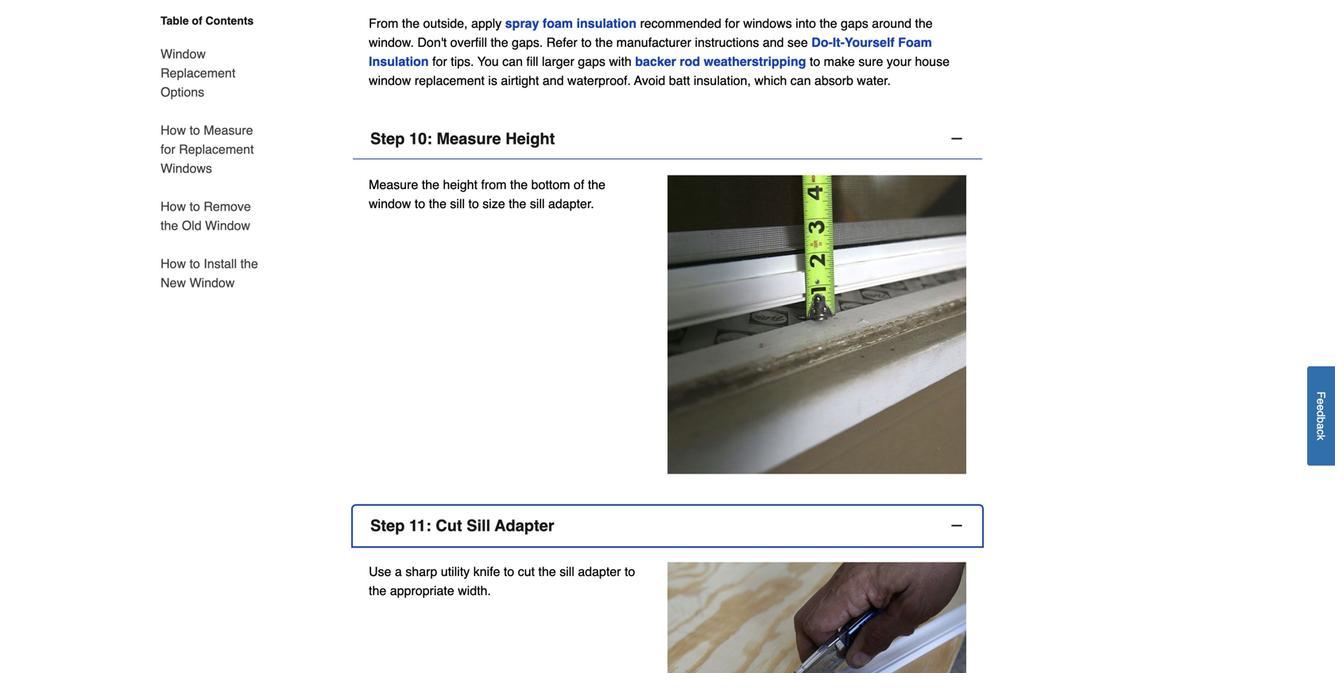Task type: vqa. For each thing, say whether or not it's contained in the screenshot.
Use
yes



Task type: locate. For each thing, give the bounding box(es) containing it.
measure up windows
[[204, 123, 253, 138]]

0 vertical spatial window
[[161, 46, 206, 61]]

a right use on the left bottom
[[395, 564, 402, 579]]

sill down height
[[450, 196, 465, 211]]

around
[[872, 16, 912, 31]]

and down windows
[[763, 35, 784, 50]]

window down install
[[190, 275, 235, 290]]

for up "instructions"
[[725, 16, 740, 31]]

2 window from the top
[[369, 196, 411, 211]]

0 horizontal spatial can
[[502, 54, 523, 69]]

how down options
[[161, 123, 186, 138]]

adapter
[[495, 516, 554, 535]]

window
[[369, 73, 411, 88], [369, 196, 411, 211]]

the up adapter.
[[588, 177, 606, 192]]

sill left adapter
[[560, 564, 575, 579]]

don't
[[418, 35, 447, 50]]

1 vertical spatial window
[[205, 218, 250, 233]]

a measuring tape on a window. image
[[668, 175, 967, 474]]

1 vertical spatial replacement
[[179, 142, 254, 157]]

the left old
[[161, 218, 178, 233]]

2 step from the top
[[370, 516, 405, 535]]

instructions
[[695, 35, 759, 50]]

window down table
[[161, 46, 206, 61]]

for inside recommended for windows into the gaps around the window. don't overfill the gaps. refer to the manufacturer instructions and see
[[725, 16, 740, 31]]

new
[[161, 275, 186, 290]]

measure for to
[[204, 123, 253, 138]]

measure
[[204, 123, 253, 138], [437, 129, 501, 148], [369, 177, 418, 192]]

1 window from the top
[[369, 73, 411, 88]]

window down "insulation" on the left of page
[[369, 73, 411, 88]]

how inside how to measure for replacement windows
[[161, 123, 186, 138]]

knife
[[473, 564, 500, 579]]

step for step 11: cut sill adapter
[[370, 516, 405, 535]]

insulation,
[[694, 73, 751, 88]]

for inside how to measure for replacement windows
[[161, 142, 175, 157]]

how to remove the old window
[[161, 199, 251, 233]]

for down don't
[[432, 54, 447, 69]]

a up the k
[[1315, 423, 1328, 430]]

1 vertical spatial for
[[432, 54, 447, 69]]

to left cut on the left
[[504, 564, 514, 579]]

batt
[[669, 73, 690, 88]]

do-it-yourself foam insulation link
[[369, 35, 932, 69]]

window inside how to remove the old window
[[205, 218, 250, 233]]

0 vertical spatial gaps
[[841, 16, 869, 31]]

1 horizontal spatial a
[[1315, 423, 1328, 430]]

weatherstripping
[[704, 54, 806, 69]]

how
[[161, 123, 186, 138], [161, 199, 186, 214], [161, 256, 186, 271]]

insulation
[[577, 16, 637, 31]]

old
[[182, 218, 202, 233]]

from
[[481, 177, 507, 192]]

width.
[[458, 583, 491, 598]]

bottom
[[531, 177, 570, 192]]

11:
[[409, 516, 431, 535]]

1 horizontal spatial gaps
[[841, 16, 869, 31]]

for
[[725, 16, 740, 31], [432, 54, 447, 69], [161, 142, 175, 157]]

to up windows
[[190, 123, 200, 138]]

how to measure for replacement windows
[[161, 123, 254, 176]]

replacement up options
[[161, 66, 235, 80]]

refer
[[547, 35, 578, 50]]

outside,
[[423, 16, 468, 31]]

0 horizontal spatial sill
[[450, 196, 465, 211]]

to inside recommended for windows into the gaps around the window. don't overfill the gaps. refer to the manufacturer instructions and see
[[581, 35, 592, 50]]

into
[[796, 16, 816, 31]]

1 step from the top
[[370, 129, 405, 148]]

step for step 10: measure height
[[370, 129, 405, 148]]

2 how from the top
[[161, 199, 186, 214]]

2 vertical spatial for
[[161, 142, 175, 157]]

1 horizontal spatial of
[[574, 177, 584, 192]]

a
[[1315, 423, 1328, 430], [395, 564, 402, 579]]

see
[[788, 35, 808, 50]]

windows
[[743, 16, 792, 31]]

water.
[[857, 73, 891, 88]]

1 vertical spatial window
[[369, 196, 411, 211]]

a person cutting a sill adapter with a utility knife. image
[[668, 562, 967, 673]]

the down "insulation"
[[595, 35, 613, 50]]

window inside how to install the new window
[[190, 275, 235, 290]]

sill
[[450, 196, 465, 211], [530, 196, 545, 211], [560, 564, 575, 579]]

step 10: measure height button
[[353, 119, 982, 159]]

b
[[1315, 417, 1328, 423]]

step left the 10:
[[370, 129, 405, 148]]

how inside how to remove the old window
[[161, 199, 186, 214]]

how to install the new window link
[[161, 245, 261, 293]]

window for remove
[[205, 218, 250, 233]]

0 horizontal spatial gaps
[[578, 54, 606, 69]]

window down remove
[[205, 218, 250, 233]]

0 vertical spatial of
[[192, 14, 202, 27]]

larger
[[542, 54, 575, 69]]

1 vertical spatial and
[[543, 73, 564, 88]]

2 e from the top
[[1315, 405, 1328, 411]]

1 horizontal spatial can
[[791, 73, 811, 88]]

step
[[370, 129, 405, 148], [370, 516, 405, 535]]

can left fill
[[502, 54, 523, 69]]

fill
[[526, 54, 538, 69]]

contents
[[205, 14, 254, 27]]

the
[[402, 16, 420, 31], [820, 16, 837, 31], [915, 16, 933, 31], [491, 35, 508, 50], [595, 35, 613, 50], [422, 177, 440, 192], [510, 177, 528, 192], [588, 177, 606, 192], [429, 196, 447, 211], [509, 196, 526, 211], [161, 218, 178, 233], [240, 256, 258, 271], [538, 564, 556, 579], [369, 583, 386, 598]]

sure
[[859, 54, 883, 69]]

sharp
[[406, 564, 437, 579]]

to down do-
[[810, 54, 820, 69]]

2 vertical spatial how
[[161, 256, 186, 271]]

sill down "bottom" at top left
[[530, 196, 545, 211]]

k
[[1315, 435, 1328, 441]]

0 vertical spatial window
[[369, 73, 411, 88]]

measure inside how to measure for replacement windows
[[204, 123, 253, 138]]

c
[[1315, 430, 1328, 435]]

adapter.
[[548, 196, 594, 211]]

0 horizontal spatial of
[[192, 14, 202, 27]]

to inside how to remove the old window
[[190, 199, 200, 214]]

can
[[502, 54, 523, 69], [791, 73, 811, 88]]

0 horizontal spatial for
[[161, 142, 175, 157]]

how up new
[[161, 256, 186, 271]]

of right table
[[192, 14, 202, 27]]

window down the 10:
[[369, 196, 411, 211]]

1 how from the top
[[161, 123, 186, 138]]

a inside button
[[1315, 423, 1328, 430]]

0 horizontal spatial a
[[395, 564, 402, 579]]

for up windows
[[161, 142, 175, 157]]

the inside how to remove the old window
[[161, 218, 178, 233]]

to inside how to install the new window
[[190, 256, 200, 271]]

1 vertical spatial of
[[574, 177, 584, 192]]

2 horizontal spatial for
[[725, 16, 740, 31]]

of up adapter.
[[574, 177, 584, 192]]

step 11: cut sill adapter button
[[353, 506, 982, 546]]

utility
[[441, 564, 470, 579]]

0 vertical spatial for
[[725, 16, 740, 31]]

1 horizontal spatial and
[[763, 35, 784, 50]]

the right install
[[240, 256, 258, 271]]

to make sure your house window replacement is airtight and waterproof. avoid batt insulation, which can absorb water.
[[369, 54, 950, 88]]

1 horizontal spatial measure
[[369, 177, 418, 192]]

0 vertical spatial a
[[1315, 423, 1328, 430]]

gaps up waterproof.
[[578, 54, 606, 69]]

height
[[506, 129, 555, 148]]

to left install
[[190, 256, 200, 271]]

2 horizontal spatial measure
[[437, 129, 501, 148]]

your
[[887, 54, 912, 69]]

gaps
[[841, 16, 869, 31], [578, 54, 606, 69]]

1 vertical spatial step
[[370, 516, 405, 535]]

1 vertical spatial gaps
[[578, 54, 606, 69]]

minus image
[[949, 518, 965, 534]]

0 vertical spatial replacement
[[161, 66, 235, 80]]

1 vertical spatial can
[[791, 73, 811, 88]]

0 horizontal spatial measure
[[204, 123, 253, 138]]

the up do-
[[820, 16, 837, 31]]

the left height
[[422, 177, 440, 192]]

to up old
[[190, 199, 200, 214]]

apply
[[471, 16, 502, 31]]

window inside to make sure your house window replacement is airtight and waterproof. avoid batt insulation, which can absorb water.
[[369, 73, 411, 88]]

f e e d b a c k
[[1315, 392, 1328, 441]]

step left 11:
[[370, 516, 405, 535]]

cut
[[518, 564, 535, 579]]

0 vertical spatial step
[[370, 129, 405, 148]]

measure down the 10:
[[369, 177, 418, 192]]

gaps up the yourself in the right top of the page
[[841, 16, 869, 31]]

to left the size
[[468, 196, 479, 211]]

gaps.
[[512, 35, 543, 50]]

avoid
[[634, 73, 666, 88]]

gaps inside recommended for windows into the gaps around the window. don't overfill the gaps. refer to the manufacturer instructions and see
[[841, 16, 869, 31]]

spray foam insulation link
[[505, 16, 637, 31]]

2 vertical spatial window
[[190, 275, 235, 290]]

1 horizontal spatial for
[[432, 54, 447, 69]]

how inside how to install the new window
[[161, 256, 186, 271]]

to inside how to measure for replacement windows
[[190, 123, 200, 138]]

measure inside button
[[437, 129, 501, 148]]

how to install the new window
[[161, 256, 258, 290]]

to right refer
[[581, 35, 592, 50]]

table
[[161, 14, 189, 27]]

backer rod weatherstripping link
[[635, 54, 806, 69]]

2 horizontal spatial sill
[[560, 564, 575, 579]]

the inside how to install the new window
[[240, 256, 258, 271]]

adapter
[[578, 564, 621, 579]]

absorb
[[815, 73, 854, 88]]

replacement
[[161, 66, 235, 80], [179, 142, 254, 157]]

can right which
[[791, 73, 811, 88]]

1 vertical spatial how
[[161, 199, 186, 214]]

and
[[763, 35, 784, 50], [543, 73, 564, 88]]

e up b
[[1315, 405, 1328, 411]]

e
[[1315, 399, 1328, 405], [1315, 405, 1328, 411]]

replacement up windows
[[179, 142, 254, 157]]

1 vertical spatial a
[[395, 564, 402, 579]]

0 vertical spatial how
[[161, 123, 186, 138]]

window
[[161, 46, 206, 61], [205, 218, 250, 233], [190, 275, 235, 290]]

e up d
[[1315, 399, 1328, 405]]

0 vertical spatial and
[[763, 35, 784, 50]]

measure up height
[[437, 129, 501, 148]]

3 how from the top
[[161, 256, 186, 271]]

window replacement options
[[161, 46, 235, 99]]

0 horizontal spatial and
[[543, 73, 564, 88]]

how up old
[[161, 199, 186, 214]]

and down larger
[[543, 73, 564, 88]]



Task type: describe. For each thing, give the bounding box(es) containing it.
do-it-yourself foam insulation
[[369, 35, 932, 69]]

install
[[204, 256, 237, 271]]

insulation
[[369, 54, 429, 69]]

d
[[1315, 411, 1328, 417]]

appropriate
[[390, 583, 454, 598]]

window inside window replacement options
[[161, 46, 206, 61]]

measure for 10:
[[437, 129, 501, 148]]

make
[[824, 54, 855, 69]]

backer
[[635, 54, 676, 69]]

spray
[[505, 16, 539, 31]]

from the outside, apply spray foam insulation
[[369, 16, 637, 31]]

it-
[[833, 35, 845, 50]]

measure the height from the bottom of the window to the sill to size the sill adapter.
[[369, 177, 606, 211]]

to right adapter
[[625, 564, 635, 579]]

waterproof.
[[567, 73, 631, 88]]

height
[[443, 177, 478, 192]]

for tips. you can fill larger gaps with backer rod weatherstripping
[[429, 54, 806, 69]]

house
[[915, 54, 950, 69]]

step 10: measure height
[[370, 129, 555, 148]]

window replacement options link
[[161, 35, 261, 111]]

1 e from the top
[[1315, 399, 1328, 405]]

sill inside use a sharp utility knife to cut the sill adapter to the appropriate width.
[[560, 564, 575, 579]]

tips.
[[451, 54, 474, 69]]

the right the from
[[402, 16, 420, 31]]

use a sharp utility knife to cut the sill adapter to the appropriate width.
[[369, 564, 635, 598]]

of inside measure the height from the bottom of the window to the sill to size the sill adapter.
[[574, 177, 584, 192]]

foam
[[543, 16, 573, 31]]

how for how to measure for replacement windows
[[161, 123, 186, 138]]

the down use on the left bottom
[[369, 583, 386, 598]]

sill
[[467, 516, 491, 535]]

yourself
[[845, 35, 895, 50]]

how to remove the old window link
[[161, 188, 261, 245]]

is
[[488, 73, 497, 88]]

a inside use a sharp utility knife to cut the sill adapter to the appropriate width.
[[395, 564, 402, 579]]

the right from at the top left
[[510, 177, 528, 192]]

use
[[369, 564, 391, 579]]

f
[[1315, 392, 1328, 399]]

how to measure for replacement windows link
[[161, 111, 261, 188]]

manufacturer
[[617, 35, 691, 50]]

f e e d b a c k button
[[1308, 367, 1335, 466]]

table of contents element
[[141, 13, 261, 293]]

the right cut on the left
[[538, 564, 556, 579]]

window.
[[369, 35, 414, 50]]

replacement
[[415, 73, 485, 88]]

options
[[161, 85, 204, 99]]

size
[[483, 196, 505, 211]]

window inside measure the height from the bottom of the window to the sill to size the sill adapter.
[[369, 196, 411, 211]]

overfill
[[450, 35, 487, 50]]

to inside to make sure your house window replacement is airtight and waterproof. avoid batt insulation, which can absorb water.
[[810, 54, 820, 69]]

1 horizontal spatial sill
[[530, 196, 545, 211]]

the down height
[[429, 196, 447, 211]]

recommended
[[640, 16, 722, 31]]

do-
[[812, 35, 833, 50]]

cut
[[436, 516, 462, 535]]

the up foam
[[915, 16, 933, 31]]

to down the 10:
[[415, 196, 425, 211]]

step 11: cut sill adapter
[[370, 516, 554, 535]]

the down from the outside, apply spray foam insulation
[[491, 35, 508, 50]]

rod
[[680, 54, 700, 69]]

and inside to make sure your house window replacement is airtight and waterproof. avoid batt insulation, which can absorb water.
[[543, 73, 564, 88]]

foam
[[898, 35, 932, 50]]

recommended for windows into the gaps around the window. don't overfill the gaps. refer to the manufacturer instructions and see
[[369, 16, 933, 50]]

10:
[[409, 129, 432, 148]]

window for install
[[190, 275, 235, 290]]

minus image
[[949, 131, 965, 147]]

can inside to make sure your house window replacement is airtight and waterproof. avoid batt insulation, which can absorb water.
[[791, 73, 811, 88]]

from
[[369, 16, 398, 31]]

measure inside measure the height from the bottom of the window to the sill to size the sill adapter.
[[369, 177, 418, 192]]

airtight
[[501, 73, 539, 88]]

with
[[609, 54, 632, 69]]

which
[[755, 73, 787, 88]]

how for how to remove the old window
[[161, 199, 186, 214]]

0 vertical spatial can
[[502, 54, 523, 69]]

remove
[[204, 199, 251, 214]]

table of contents
[[161, 14, 254, 27]]

replacement inside how to measure for replacement windows
[[179, 142, 254, 157]]

how for how to install the new window
[[161, 256, 186, 271]]

windows
[[161, 161, 212, 176]]

and inside recommended for windows into the gaps around the window. don't overfill the gaps. refer to the manufacturer instructions and see
[[763, 35, 784, 50]]

the right the size
[[509, 196, 526, 211]]

you
[[478, 54, 499, 69]]



